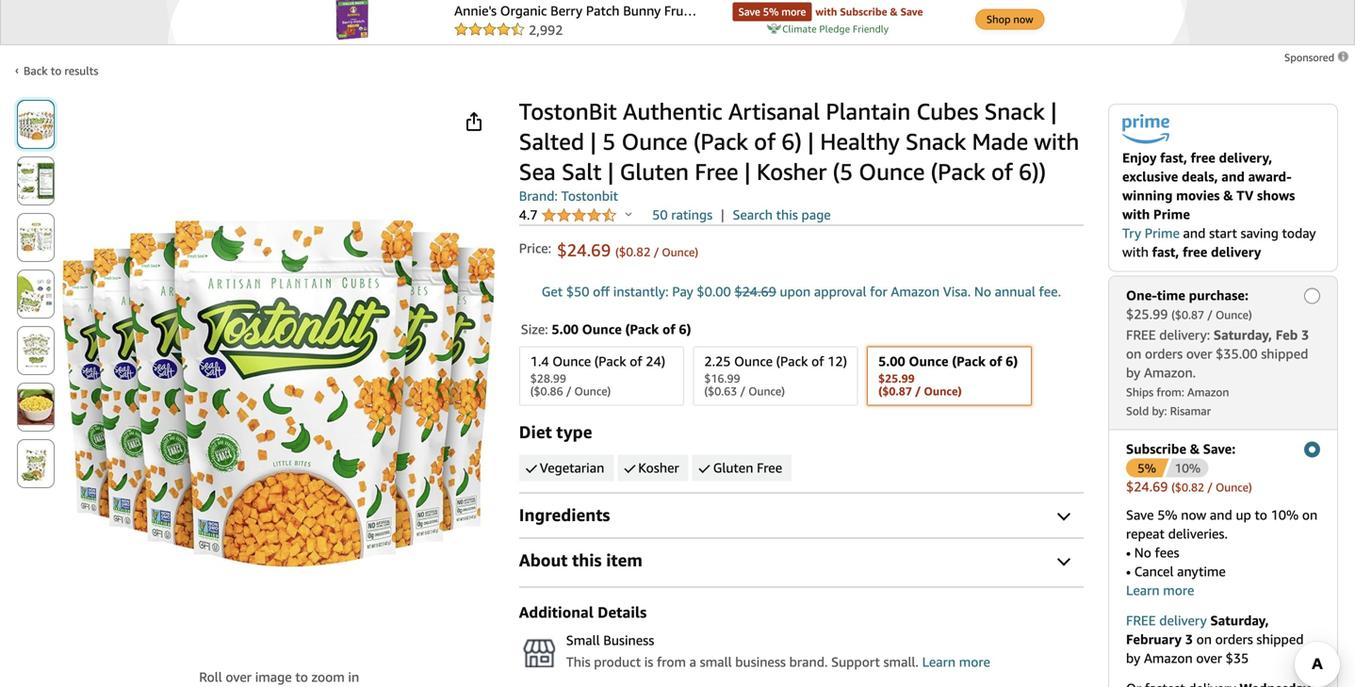 Task type: locate. For each thing, give the bounding box(es) containing it.
$24.69 ( $0.82 / ounce)
[[1127, 479, 1253, 494]]

this left item
[[572, 550, 602, 570]]

ounce) down purchase:
[[1216, 308, 1253, 321]]

delivery,
[[1219, 150, 1273, 165]]

amazon
[[891, 284, 940, 299], [1188, 385, 1230, 399], [1144, 650, 1193, 666]]

2.25
[[705, 354, 731, 369]]

ounce up ($0.87
[[909, 354, 949, 369]]

0 horizontal spatial kosher
[[638, 460, 679, 476]]

1 horizontal spatial 5%
[[1158, 507, 1178, 523]]

free up ratings on the top
[[695, 158, 739, 185]]

0 horizontal spatial this
[[572, 550, 602, 570]]

2 section expand image from the top
[[1058, 553, 1071, 566]]

0 vertical spatial with
[[1035, 128, 1080, 155]]

& left the 'tv'
[[1224, 187, 1234, 203]]

0 vertical spatial saturday,
[[1214, 327, 1273, 342]]

risamar
[[1171, 404, 1211, 417]]

(pack down visa.
[[952, 354, 986, 369]]

$25.99 inside the "5.00 ounce (pack of 6) $25.99 ($0.87 /  ounce)"
[[879, 372, 915, 385]]

0 vertical spatial over
[[1187, 346, 1213, 361]]

of down the annual
[[990, 354, 1003, 369]]

0 horizontal spatial on
[[1127, 346, 1142, 361]]

10%
[[1175, 461, 1201, 475], [1271, 507, 1299, 523]]

(pack down authentic
[[694, 128, 748, 155]]

instantly:
[[613, 284, 669, 299]]

1 horizontal spatial kosher
[[757, 158, 827, 185]]

ounce up "$16.99"
[[735, 354, 773, 369]]

ounce down off
[[582, 321, 622, 337]]

ounce) inside price: $24.69 ( $0.82 / ounce)
[[662, 246, 699, 259]]

ounce) inside 1.4 ounce (pack of 24) $28.99 ($0.86 /  ounce)
[[575, 385, 611, 398]]

0 horizontal spatial $24.69
[[557, 240, 611, 260]]

exclusive
[[1123, 169, 1179, 184]]

over inside one-time purchase: $25.99 ( $0.87 / ounce) free delivery: saturday, feb 3 on orders over $35.00 shipped by amazon. ships from: amazon sold by: risamar
[[1187, 346, 1213, 361]]

0 horizontal spatial 10%
[[1175, 461, 1201, 475]]

1 section expand image from the top
[[1058, 508, 1071, 521]]

a
[[690, 654, 697, 670]]

free inside one-time purchase: $25.99 ( $0.87 / ounce) free delivery: saturday, feb 3 on orders over $35.00 shipped by amazon. ships from: amazon sold by: risamar
[[1127, 327, 1156, 342]]

plantain
[[826, 98, 911, 125]]

on inside save 5% now and up to 10% on repeat deliveries. • no fees • cancel anytime learn more
[[1303, 507, 1318, 523]]

gluten inside tostonbit authentic artisanal plantain cubes snack | salted | 5 ounce (pack of 6) | healthy snack made with sea salt | gluten free | kosher (5 ounce (pack of 6)) brand: tostonbit
[[620, 158, 689, 185]]

gluten
[[620, 158, 689, 185], [713, 460, 754, 476]]

purchase:
[[1189, 287, 1249, 303]]

price:
[[519, 240, 552, 256]]

one-
[[1127, 287, 1158, 303]]

kosher inside tostonbit authentic artisanal plantain cubes snack | salted | 5 ounce (pack of 6) | healthy snack made with sea salt | gluten free | kosher (5 ounce (pack of 6)) brand: tostonbit
[[757, 158, 827, 185]]

10% inside save 5% now and up to 10% on repeat deliveries. • no fees • cancel anytime learn more
[[1271, 507, 1299, 523]]

1 horizontal spatial 10%
[[1271, 507, 1299, 523]]

1 vertical spatial 5.00
[[879, 354, 906, 369]]

free down "one-"
[[1127, 327, 1156, 342]]

(pack inside 1.4 ounce (pack of 24) $28.99 ($0.86 /  ounce)
[[595, 354, 627, 369]]

2 vertical spatial on
[[1197, 631, 1212, 647]]

$16.99
[[705, 372, 741, 385]]

1 vertical spatial shipped
[[1257, 631, 1304, 647]]

section expand image left cancel
[[1058, 553, 1071, 566]]

5% left now
[[1158, 507, 1178, 523]]

10% right up
[[1271, 507, 1299, 523]]

1 vertical spatial free
[[1127, 613, 1156, 628]]

0 vertical spatial 6)
[[782, 128, 802, 155]]

and inside and start saving today with
[[1184, 225, 1206, 241]]

/ down 50 at left top
[[654, 246, 659, 259]]

( down subscribe & save:
[[1172, 481, 1175, 494]]

movies
[[1177, 187, 1220, 203]]

saturday, up $35.00
[[1214, 327, 1273, 342]]

section expand image for ingredients
[[1058, 508, 1071, 521]]

(pack
[[694, 128, 748, 155], [931, 158, 986, 185], [625, 321, 659, 337], [595, 354, 627, 369], [776, 354, 808, 369], [952, 354, 986, 369]]

upon
[[780, 284, 811, 299]]

fast,
[[1161, 150, 1188, 165], [1153, 244, 1180, 260]]

of down artisanal
[[754, 128, 776, 155]]

this left page
[[776, 207, 798, 222]]

0 vertical spatial on
[[1127, 346, 1142, 361]]

shipped
[[1262, 346, 1309, 361], [1257, 631, 1304, 647]]

1 vertical spatial saturday,
[[1211, 613, 1269, 628]]

0 vertical spatial snack
[[985, 98, 1045, 125]]

$0.82 inside price: $24.69 ( $0.82 / ounce)
[[619, 245, 651, 259]]

orders up $35
[[1216, 631, 1254, 647]]

2 horizontal spatial on
[[1303, 507, 1318, 523]]

0 vertical spatial prime
[[1154, 206, 1191, 222]]

2 vertical spatial and
[[1210, 507, 1233, 523]]

2 by from the top
[[1127, 650, 1141, 666]]

made
[[972, 128, 1029, 155]]

0 vertical spatial 10%
[[1175, 461, 1201, 475]]

approval
[[814, 284, 867, 299]]

to right up
[[1255, 507, 1268, 523]]

5
[[603, 128, 616, 155]]

0 vertical spatial shipped
[[1262, 346, 1309, 361]]

1 vertical spatial (
[[1172, 308, 1175, 321]]

0 vertical spatial free
[[1191, 150, 1216, 165]]

roll
[[199, 669, 222, 685]]

$35.00
[[1216, 346, 1258, 361]]

|
[[1051, 98, 1057, 125], [590, 128, 597, 155], [808, 128, 814, 155], [608, 158, 614, 185], [745, 158, 751, 185], [721, 207, 725, 222]]

(pack left "12)"
[[776, 354, 808, 369]]

3 down free delivery
[[1186, 631, 1193, 647]]

1 vertical spatial over
[[1197, 650, 1223, 666]]

free up deals,
[[1191, 150, 1216, 165]]

and left up
[[1210, 507, 1233, 523]]

1 vertical spatial no
[[1135, 545, 1152, 560]]

and inside save 5% now and up to 10% on repeat deliveries. • no fees • cancel anytime learn more
[[1210, 507, 1233, 523]]

$24.69 left upon
[[735, 284, 777, 299]]

of left the 24)
[[630, 354, 643, 369]]

free up purchase:
[[1183, 244, 1208, 260]]

1 vertical spatial gluten
[[713, 460, 754, 476]]

visa.
[[943, 284, 971, 299]]

to inside save 5% now and up to 10% on repeat deliveries. • no fees • cancel anytime learn more
[[1255, 507, 1268, 523]]

0 horizontal spatial free
[[695, 158, 739, 185]]

6) down the annual
[[1006, 354, 1018, 369]]

1 free from the top
[[1127, 327, 1156, 342]]

orders up "amazon."
[[1145, 346, 1183, 361]]

with down "try"
[[1123, 244, 1149, 260]]

search
[[733, 207, 773, 222]]

ounce down authentic
[[622, 128, 688, 155]]

$0.82 up now
[[1175, 481, 1205, 494]]

6))
[[1019, 158, 1047, 185]]

brand:
[[519, 188, 558, 204]]

10% up $24.69 ( $0.82 / ounce)
[[1175, 461, 1201, 475]]

1 vertical spatial section expand image
[[1058, 553, 1071, 566]]

& inside "enjoy fast, free delivery, exclusive deals, and award- winning movies & tv shows with prime try prime"
[[1224, 187, 1234, 203]]

of down the made on the top right of the page
[[992, 158, 1013, 185]]

saturday, inside one-time purchase: $25.99 ( $0.87 / ounce) free delivery: saturday, feb 3 on orders over $35.00 shipped by amazon. ships from: amazon sold by: risamar
[[1214, 327, 1273, 342]]

0 vertical spatial this
[[776, 207, 798, 222]]

50
[[652, 207, 668, 222]]

kosher right vegetarian
[[638, 460, 679, 476]]

feb
[[1276, 327, 1298, 342]]

amazon prime logo image
[[1123, 114, 1170, 148]]

salt
[[562, 158, 602, 185]]

& left save:
[[1190, 441, 1200, 457]]

brand.
[[790, 654, 828, 670]]

ounce inside 1.4 ounce (pack of 24) $28.99 ($0.86 /  ounce)
[[553, 354, 591, 369]]

product
[[594, 654, 641, 670]]

of inside 1.4 ounce (pack of 24) $28.99 ($0.86 /  ounce)
[[630, 354, 643, 369]]

kosher
[[757, 158, 827, 185], [638, 460, 679, 476]]

• down repeat
[[1127, 545, 1131, 560]]

one-time purchase: $25.99 ( $0.87 / ounce) free delivery: saturday, feb 3 on orders over $35.00 shipped by amazon. ships from: amazon sold by: risamar
[[1127, 287, 1310, 417]]

1 horizontal spatial to
[[295, 669, 308, 685]]

0 vertical spatial $24.69
[[557, 240, 611, 260]]

saturday,
[[1214, 327, 1273, 342], [1211, 613, 1269, 628]]

snack up the made on the top right of the page
[[985, 98, 1045, 125]]

option group
[[514, 343, 1084, 410]]

back to results link
[[24, 64, 98, 77]]

0 vertical spatial (
[[616, 246, 619, 259]]

24)
[[646, 354, 666, 369]]

amazon down the february
[[1144, 650, 1193, 666]]

$24.69 up save
[[1127, 479, 1168, 494]]

by up the ships
[[1127, 365, 1141, 380]]

&
[[1224, 187, 1234, 203], [1190, 441, 1200, 457]]

1 vertical spatial 5%
[[1158, 507, 1178, 523]]

prime up try prime link
[[1154, 206, 1191, 222]]

section expand image
[[1058, 508, 1071, 521], [1058, 553, 1071, 566]]

tv
[[1237, 187, 1254, 203]]

over left $35
[[1197, 650, 1223, 666]]

/ inside $24.69 ( $0.82 / ounce)
[[1208, 481, 1213, 494]]

1 vertical spatial 3
[[1186, 631, 1193, 647]]

annual
[[995, 284, 1036, 299]]

$28.99
[[531, 372, 566, 385]]

and up fast, free delivery
[[1184, 225, 1206, 241]]

0 horizontal spatial no
[[975, 284, 992, 299]]

0 horizontal spatial 5.00
[[552, 321, 579, 337]]

snack down 'cubes' on the right top
[[906, 128, 966, 155]]

on up the ships
[[1127, 346, 1142, 361]]

‹ back to results
[[15, 63, 98, 77]]

with up "try"
[[1123, 206, 1150, 222]]

on down free delivery
[[1197, 631, 1212, 647]]

small
[[566, 633, 600, 648]]

0 horizontal spatial to
[[51, 64, 62, 77]]

back
[[24, 64, 48, 77]]

2 horizontal spatial to
[[1255, 507, 1268, 523]]

1 horizontal spatial 3
[[1302, 327, 1310, 342]]

2 vertical spatial (
[[1172, 481, 1175, 494]]

section expand image inside ingredients dropdown button
[[1058, 508, 1071, 521]]

1 vertical spatial fast,
[[1153, 244, 1180, 260]]

ounce) up type
[[575, 385, 611, 398]]

snack
[[985, 98, 1045, 125], [906, 128, 966, 155]]

1 horizontal spatial &
[[1224, 187, 1234, 203]]

0 vertical spatial $0.82
[[619, 245, 651, 259]]

kosher up search this page link
[[757, 158, 827, 185]]

radio inactive image
[[1305, 288, 1321, 304]]

( up 'instantly:'
[[616, 246, 619, 259]]

ounce) right the ($0.63
[[749, 385, 785, 398]]

1 horizontal spatial gluten
[[713, 460, 754, 476]]

6) down "pay"
[[679, 321, 692, 337]]

with inside tostonbit authentic artisanal plantain cubes snack | salted | 5 ounce (pack of 6) | healthy snack made with sea salt | gluten free | kosher (5 ounce (pack of 6)) brand: tostonbit
[[1035, 128, 1080, 155]]

1 vertical spatial $24.69
[[735, 284, 777, 299]]

0 vertical spatial &
[[1224, 187, 1234, 203]]

0 horizontal spatial $25.99
[[879, 372, 915, 385]]

1 vertical spatial delivery
[[1160, 613, 1207, 628]]

( down time
[[1172, 308, 1175, 321]]

delivery up the february
[[1160, 613, 1207, 628]]

$25.99 down "one-"
[[1127, 306, 1168, 322]]

3 inside saturday, february 3
[[1186, 631, 1193, 647]]

of up the 24)
[[663, 321, 676, 337]]

on
[[1127, 346, 1142, 361], [1303, 507, 1318, 523], [1197, 631, 1212, 647]]

0 vertical spatial to
[[51, 64, 62, 77]]

1 vertical spatial •
[[1127, 564, 1131, 579]]

ounce inside the "5.00 ounce (pack of 6) $25.99 ($0.87 /  ounce)"
[[909, 354, 949, 369]]

2 vertical spatial $24.69
[[1127, 479, 1168, 494]]

with inside and start saving today with
[[1123, 244, 1149, 260]]

over
[[1187, 346, 1213, 361], [1197, 650, 1223, 666], [226, 669, 252, 685]]

this inside dropdown button
[[572, 550, 602, 570]]

deals,
[[1182, 169, 1219, 184]]

2 vertical spatial amazon
[[1144, 650, 1193, 666]]

0 horizontal spatial 6)
[[679, 321, 692, 337]]

to right back on the left of the page
[[51, 64, 62, 77]]

1 vertical spatial this
[[572, 550, 602, 570]]

5.00 inside the "5.00 ounce (pack of 6) $25.99 ($0.87 /  ounce)"
[[879, 354, 906, 369]]

to left zoom at the bottom of the page
[[295, 669, 308, 685]]

1 vertical spatial prime
[[1145, 225, 1180, 241]]

/ right the ($0.63
[[740, 385, 746, 398]]

ounce) up up
[[1216, 481, 1253, 494]]

6) inside the "5.00 ounce (pack of 6) $25.99 ($0.87 /  ounce)"
[[1006, 354, 1018, 369]]

1 vertical spatial kosher
[[638, 460, 679, 476]]

learn more link
[[922, 654, 991, 671]]

(pack inside the 2.25 ounce (pack of 12) $16.99 ($0.63 /  ounce)
[[776, 354, 808, 369]]

1 horizontal spatial no
[[1135, 545, 1152, 560]]

1 vertical spatial amazon
[[1188, 385, 1230, 399]]

on down radio active image
[[1303, 507, 1318, 523]]

/ right ($0.86 on the bottom left of page
[[566, 385, 572, 398]]

gluten down the ($0.63
[[713, 460, 754, 476]]

and up the 'tv'
[[1222, 169, 1245, 184]]

0 horizontal spatial 5%
[[1138, 461, 1157, 475]]

$24.69 down the 4.7 button
[[557, 240, 611, 260]]

0 vertical spatial and
[[1222, 169, 1245, 184]]

0 horizontal spatial snack
[[906, 128, 966, 155]]

for
[[870, 284, 888, 299]]

6)
[[782, 128, 802, 155], [679, 321, 692, 337], [1006, 354, 1018, 369]]

no right visa.
[[975, 284, 992, 299]]

/ inside one-time purchase: $25.99 ( $0.87 / ounce) free delivery: saturday, feb 3 on orders over $35.00 shipped by amazon. ships from: amazon sold by: risamar
[[1208, 308, 1213, 321]]

1.4
[[531, 354, 549, 369]]

(pack inside the "5.00 ounce (pack of 6) $25.99 ($0.87 /  ounce)"
[[952, 354, 986, 369]]

ounce) right ($0.87
[[924, 385, 962, 398]]

/ right ($0.87
[[915, 385, 921, 398]]

$0.82 inside $24.69 ( $0.82 / ounce)
[[1175, 481, 1205, 494]]

0 vertical spatial •
[[1127, 545, 1131, 560]]

free inside tostonbit authentic artisanal plantain cubes snack | salted | 5 ounce (pack of 6) | healthy snack made with sea salt | gluten free | kosher (5 ounce (pack of 6)) brand: tostonbit
[[695, 158, 739, 185]]

2 vertical spatial to
[[295, 669, 308, 685]]

ratings
[[671, 207, 713, 222]]

$0.82 down popover icon on the left
[[619, 245, 651, 259]]

business
[[736, 654, 786, 670]]

fast, down try prime link
[[1153, 244, 1180, 260]]

2 vertical spatial with
[[1123, 244, 1149, 260]]

0 vertical spatial gluten
[[620, 158, 689, 185]]

fast, inside "enjoy fast, free delivery, exclusive deals, and award- winning movies & tv shows with prime try prime"
[[1161, 150, 1188, 165]]

1 vertical spatial by
[[1127, 650, 1141, 666]]

4.7 button
[[519, 207, 632, 225]]

5% down subscribe
[[1138, 461, 1157, 475]]

section expand image inside about this item dropdown button
[[1058, 553, 1071, 566]]

amazon right for
[[891, 284, 940, 299]]

about this item
[[519, 550, 643, 570]]

ounce)
[[662, 246, 699, 259], [1216, 308, 1253, 321], [575, 385, 611, 398], [749, 385, 785, 398], [924, 385, 962, 398], [1216, 481, 1253, 494]]

1 horizontal spatial $25.99
[[1127, 306, 1168, 322]]

$0.82
[[619, 245, 651, 259], [1175, 481, 1205, 494]]

| search this page
[[721, 207, 831, 222]]

no down repeat
[[1135, 545, 1152, 560]]

fast, up exclusive
[[1161, 150, 1188, 165]]

saturday, up on orders shipped by amazon over $35 at the right bottom
[[1211, 613, 1269, 628]]

ounce inside the 2.25 ounce (pack of 12) $16.99 ($0.63 /  ounce)
[[735, 354, 773, 369]]

/ down save:
[[1208, 481, 1213, 494]]

subscribe & save:
[[1127, 441, 1236, 457]]

get
[[542, 284, 563, 299]]

0 vertical spatial free
[[1127, 327, 1156, 342]]

6) down artisanal
[[782, 128, 802, 155]]

0 horizontal spatial orders
[[1145, 346, 1183, 361]]

• left cancel
[[1127, 564, 1131, 579]]

delivery down start
[[1211, 244, 1262, 260]]

0 horizontal spatial gluten
[[620, 158, 689, 185]]

1 vertical spatial $25.99
[[879, 372, 915, 385]]

| left amazon prime logo
[[1051, 98, 1057, 125]]

0 vertical spatial kosher
[[757, 158, 827, 185]]

in
[[348, 669, 359, 685]]

| left search
[[721, 207, 725, 222]]

1 vertical spatial free
[[757, 460, 783, 476]]

1 vertical spatial on
[[1303, 507, 1318, 523]]

($0.86
[[531, 385, 563, 398]]

0 vertical spatial fast,
[[1161, 150, 1188, 165]]

1 horizontal spatial 6)
[[782, 128, 802, 155]]

1 horizontal spatial $0.82
[[1175, 481, 1205, 494]]

5.00 up ($0.87
[[879, 354, 906, 369]]

2 horizontal spatial 6)
[[1006, 354, 1018, 369]]

1 horizontal spatial 5.00
[[879, 354, 906, 369]]

/ right $0.87
[[1208, 308, 1213, 321]]

try
[[1123, 225, 1142, 241]]

ounce) inside one-time purchase: $25.99 ( $0.87 / ounce) free delivery: saturday, feb 3 on orders over $35.00 shipped by amazon. ships from: amazon sold by: risamar
[[1216, 308, 1253, 321]]

no
[[975, 284, 992, 299], [1135, 545, 1152, 560]]

pay
[[672, 284, 694, 299]]

gluten up 50 at left top
[[620, 158, 689, 185]]

shipped inside on orders shipped by amazon over $35
[[1257, 631, 1304, 647]]

prime right "try"
[[1145, 225, 1180, 241]]

by:
[[1152, 404, 1168, 417]]

of left "12)"
[[812, 354, 824, 369]]

today
[[1283, 225, 1317, 241]]

0 vertical spatial orders
[[1145, 346, 1183, 361]]

1 vertical spatial orders
[[1216, 631, 1254, 647]]

/ inside the 2.25 ounce (pack of 12) $16.99 ($0.63 /  ounce)
[[740, 385, 746, 398]]

1 vertical spatial to
[[1255, 507, 1268, 523]]

ounce) inside the "5.00 ounce (pack of 6) $25.99 ($0.87 /  ounce)"
[[924, 385, 962, 398]]

with inside "enjoy fast, free delivery, exclusive deals, and award- winning movies & tv shows with prime try prime"
[[1123, 206, 1150, 222]]

2 vertical spatial over
[[226, 669, 252, 685]]

with up 6))
[[1035, 128, 1080, 155]]

tostonbit authentic artisanal plantain cubes snack | salted | 5 ounce (pack of 6) | healthy snack made with sea salt | gluten free | kosher (5 ounce (pack of 6)) brand: tostonbit
[[519, 98, 1080, 204]]

5.00 right size:
[[552, 321, 579, 337]]

free
[[1191, 150, 1216, 165], [1183, 244, 1208, 260]]

saturday, inside saturday, february 3
[[1211, 613, 1269, 628]]

section expand image left save
[[1058, 508, 1071, 521]]

None submit
[[18, 101, 54, 148], [18, 157, 54, 205], [18, 214, 54, 261], [18, 271, 54, 318], [18, 327, 54, 374], [18, 384, 54, 431], [18, 440, 54, 487], [18, 101, 54, 148], [18, 157, 54, 205], [18, 214, 54, 261], [18, 271, 54, 318], [18, 327, 54, 374], [18, 384, 54, 431], [18, 440, 54, 487]]

fast, free delivery
[[1153, 244, 1262, 260]]

winning
[[1123, 187, 1173, 203]]

tostonbit
[[561, 188, 618, 204]]

ounce) down 50 ratings link
[[662, 246, 699, 259]]

amazon up risamar
[[1188, 385, 1230, 399]]

0 horizontal spatial $0.82
[[619, 245, 651, 259]]

1 horizontal spatial free
[[757, 460, 783, 476]]

page
[[802, 207, 831, 222]]

more
[[959, 654, 991, 670]]

delivery
[[1211, 244, 1262, 260], [1160, 613, 1207, 628]]

ounce up $28.99
[[553, 354, 591, 369]]

1 by from the top
[[1127, 365, 1141, 380]]



Task type: describe. For each thing, give the bounding box(es) containing it.
free inside "enjoy fast, free delivery, exclusive deals, and award- winning movies & tv shows with prime try prime"
[[1191, 150, 1216, 165]]

save:
[[1204, 441, 1236, 457]]

now
[[1181, 507, 1207, 523]]

( inside price: $24.69 ( $0.82 / ounce)
[[616, 246, 619, 259]]

item
[[606, 550, 643, 570]]

free delivery link
[[1127, 613, 1207, 628]]

ounce) inside the 2.25 ounce (pack of 12) $16.99 ($0.63 /  ounce)
[[749, 385, 785, 398]]

(5
[[833, 158, 853, 185]]

1 horizontal spatial $24.69
[[735, 284, 777, 299]]

by inside on orders shipped by amazon over $35
[[1127, 650, 1141, 666]]

size:
[[521, 321, 548, 337]]

( inside one-time purchase: $25.99 ( $0.87 / ounce) free delivery: saturday, feb 3 on orders over $35.00 shipped by amazon. ships from: amazon sold by: risamar
[[1172, 308, 1175, 321]]

0 vertical spatial 5.00
[[552, 321, 579, 337]]

try prime link
[[1123, 225, 1180, 241]]

and start saving today with
[[1123, 225, 1317, 260]]

cubes
[[917, 98, 979, 125]]

amazon inside on orders shipped by amazon over $35
[[1144, 650, 1193, 666]]

0 vertical spatial delivery
[[1211, 244, 1262, 260]]

learn more
[[1127, 582, 1195, 598]]

support
[[832, 654, 880, 670]]

1 horizontal spatial this
[[776, 207, 798, 222]]

details
[[598, 603, 647, 621]]

12)
[[828, 354, 847, 369]]

february
[[1127, 631, 1182, 647]]

| right salt
[[608, 158, 614, 185]]

fee.
[[1039, 284, 1062, 299]]

sponsored link
[[1285, 48, 1351, 67]]

on inside on orders shipped by amazon over $35
[[1197, 631, 1212, 647]]

50 ratings link
[[652, 207, 713, 222]]

sponsored
[[1285, 51, 1338, 64]]

$0.00
[[697, 284, 731, 299]]

1 vertical spatial 6)
[[679, 321, 692, 337]]

2.25 ounce (pack of 12) $16.99 ($0.63 /  ounce)
[[705, 354, 847, 398]]

leave feedback on sponsored ad element
[[1285, 51, 1351, 64]]

on inside one-time purchase: $25.99 ( $0.87 / ounce) free delivery: saturday, feb 3 on orders over $35.00 shipped by amazon. ships from: amazon sold by: risamar
[[1127, 346, 1142, 361]]

orders inside one-time purchase: $25.99 ( $0.87 / ounce) free delivery: saturday, feb 3 on orders over $35.00 shipped by amazon. ships from: amazon sold by: risamar
[[1145, 346, 1183, 361]]

1 vertical spatial free
[[1183, 244, 1208, 260]]

fees
[[1155, 545, 1180, 560]]

option group containing 1.4 ounce (pack of 24)
[[514, 343, 1084, 410]]

image
[[255, 669, 292, 685]]

popover image
[[625, 212, 632, 216]]

anytime
[[1178, 564, 1226, 579]]

business
[[604, 633, 654, 648]]

price: $24.69 ( $0.82 / ounce)
[[519, 240, 699, 260]]

| left 5
[[590, 128, 597, 155]]

| up search
[[745, 158, 751, 185]]

2 • from the top
[[1127, 564, 1131, 579]]

sold
[[1127, 404, 1149, 417]]

( inside $24.69 ( $0.82 / ounce)
[[1172, 481, 1175, 494]]

radio active image
[[1305, 441, 1321, 458]]

of inside the "5.00 ounce (pack of 6) $25.99 ($0.87 /  ounce)"
[[990, 354, 1003, 369]]

type
[[557, 422, 592, 442]]

0 horizontal spatial &
[[1190, 441, 1200, 457]]

about this item button
[[519, 549, 1084, 572]]

cancel
[[1135, 564, 1174, 579]]

6) inside tostonbit authentic artisanal plantain cubes snack | salted | 5 ounce (pack of 6) | healthy snack made with sea salt | gluten free | kosher (5 ounce (pack of 6)) brand: tostonbit
[[782, 128, 802, 155]]

vegetarian
[[540, 460, 605, 476]]

off
[[593, 284, 610, 299]]

enjoy
[[1123, 150, 1157, 165]]

deliveries.
[[1169, 526, 1228, 541]]

ingredients button
[[519, 504, 1084, 527]]

additional details
[[519, 603, 647, 621]]

‹
[[15, 63, 19, 76]]

5.00 ounce (pack of 6) $25.99 ($0.87 /  ounce)
[[879, 354, 1018, 398]]

no inside save 5% now and up to 10% on repeat deliveries. • no fees • cancel anytime learn more
[[1135, 545, 1152, 560]]

learn
[[922, 654, 956, 670]]

2 free from the top
[[1127, 613, 1156, 628]]

ingredients
[[519, 505, 610, 525]]

$0.87
[[1175, 308, 1205, 321]]

to inside "‹ back to results"
[[51, 64, 62, 77]]

section expand image for about this item
[[1058, 553, 1071, 566]]

get $50 off instantly: pay $0.00 $24.69 upon approval for amazon visa. no annual fee.
[[542, 284, 1062, 299]]

5% inside save 5% now and up to 10% on repeat deliveries. • no fees • cancel anytime learn more
[[1158, 507, 1178, 523]]

from:
[[1157, 385, 1185, 399]]

(pack down the made on the top right of the page
[[931, 158, 986, 185]]

free delivery
[[1127, 613, 1207, 628]]

($0.63
[[705, 385, 737, 398]]

diet
[[519, 422, 552, 442]]

0 vertical spatial 5%
[[1138, 461, 1157, 475]]

up
[[1236, 507, 1252, 523]]

$25.99 inside one-time purchase: $25.99 ( $0.87 / ounce) free delivery: saturday, feb 3 on orders over $35.00 shipped by amazon. ships from: amazon sold by: risamar
[[1127, 306, 1168, 322]]

2 horizontal spatial $24.69
[[1127, 479, 1168, 494]]

is
[[645, 654, 654, 670]]

additional
[[519, 603, 594, 621]]

1 • from the top
[[1127, 545, 1131, 560]]

small
[[700, 654, 732, 670]]

/ inside the "5.00 ounce (pack of 6) $25.99 ($0.87 /  ounce)"
[[915, 385, 921, 398]]

time
[[1158, 287, 1186, 303]]

amazon inside one-time purchase: $25.99 ( $0.87 / ounce) free delivery: saturday, feb 3 on orders over $35.00 shipped by amazon. ships from: amazon sold by: risamar
[[1188, 385, 1230, 399]]

salted
[[519, 128, 584, 155]]

ounce down healthy
[[859, 158, 925, 185]]

diet type
[[519, 422, 592, 442]]

of inside the 2.25 ounce (pack of 12) $16.99 ($0.63 /  ounce)
[[812, 354, 824, 369]]

about
[[519, 550, 568, 570]]

small.
[[884, 654, 919, 670]]

ounce) inside $24.69 ( $0.82 / ounce)
[[1216, 481, 1253, 494]]

learn more link
[[1127, 582, 1195, 598]]

tostonbit
[[519, 98, 617, 125]]

and inside "enjoy fast, free delivery, exclusive deals, and award- winning movies & tv shows with prime try prime"
[[1222, 169, 1245, 184]]

0 horizontal spatial delivery
[[1160, 613, 1207, 628]]

1 vertical spatial snack
[[906, 128, 966, 155]]

by inside one-time purchase: $25.99 ( $0.87 / ounce) free delivery: saturday, feb 3 on orders over $35.00 shipped by amazon. ships from: amazon sold by: risamar
[[1127, 365, 1141, 380]]

shipped inside one-time purchase: $25.99 ( $0.87 / ounce) free delivery: saturday, feb 3 on orders over $35.00 shipped by amazon. ships from: amazon sold by: risamar
[[1262, 346, 1309, 361]]

roll over image to zoom in
[[199, 669, 359, 685]]

authentic
[[623, 98, 723, 125]]

saturday, february 3
[[1127, 613, 1269, 647]]

$35
[[1226, 650, 1249, 666]]

/ inside 1.4 ounce (pack of 24) $28.99 ($0.86 /  ounce)
[[566, 385, 572, 398]]

award-
[[1249, 169, 1292, 184]]

amazon.
[[1144, 365, 1196, 380]]

this
[[566, 654, 591, 670]]

/ inside price: $24.69 ( $0.82 / ounce)
[[654, 246, 659, 259]]

over inside on orders shipped by amazon over $35
[[1197, 650, 1223, 666]]

size: 5.00 ounce (pack of 6)
[[521, 321, 692, 337]]

from
[[657, 654, 686, 670]]

healthy
[[820, 128, 900, 155]]

delivery:
[[1160, 327, 1211, 342]]

start
[[1210, 225, 1238, 241]]

0 vertical spatial no
[[975, 284, 992, 299]]

0 vertical spatial amazon
[[891, 284, 940, 299]]

(pack up the 24)
[[625, 321, 659, 337]]

results
[[65, 64, 98, 77]]

saving
[[1241, 225, 1279, 241]]

orders inside on orders shipped by amazon over $35
[[1216, 631, 1254, 647]]

| down artisanal
[[808, 128, 814, 155]]

1 horizontal spatial snack
[[985, 98, 1045, 125]]

3 inside one-time purchase: $25.99 ( $0.87 / ounce) free delivery: saturday, feb 3 on orders over $35.00 shipped by amazon. ships from: amazon sold by: risamar
[[1302, 327, 1310, 342]]



Task type: vqa. For each thing, say whether or not it's contained in the screenshot.
"Roll"
yes



